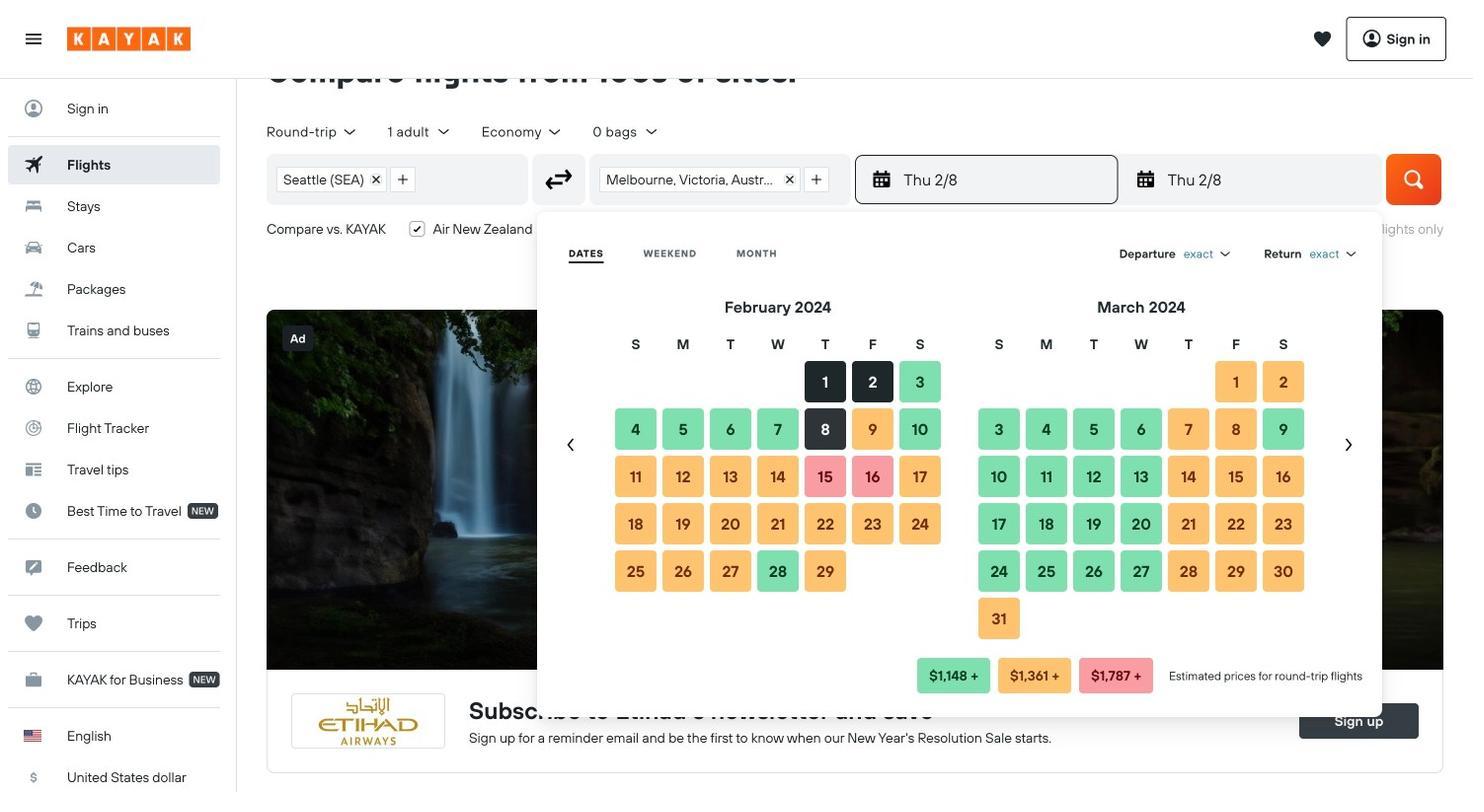 Task type: vqa. For each thing, say whether or not it's contained in the screenshot.
Remove icon corresponding to list for FLIGHT DESTINATION INPUT text box
yes



Task type: describe. For each thing, give the bounding box(es) containing it.
remove image for 2nd 'list item' from right
[[785, 175, 795, 184]]

prices on this day are below average element
[[918, 659, 990, 694]]

3 list item from the left
[[600, 167, 801, 192]]

remove image for fourth 'list item' from the right
[[371, 175, 381, 184]]

submit feedback about our site image
[[16, 550, 51, 586]]

hpto-image element
[[267, 310, 1444, 670]]

Dates radio
[[569, 247, 604, 260]]

navigation menu image
[[24, 29, 43, 49]]

2 list item from the left
[[390, 167, 416, 192]]

united states (english) image
[[24, 731, 41, 743]]

1 list item from the left
[[277, 167, 387, 192]]

Weekend radio
[[643, 247, 697, 260]]

swap departure airport and destination airport image
[[540, 161, 578, 198]]



Task type: locate. For each thing, give the bounding box(es) containing it.
prices on this day are around average element
[[998, 659, 1072, 694]]

list up month option
[[591, 155, 839, 204]]

prices on this day are above average element
[[1079, 659, 1153, 694]]

start date calendar input use left and right arrow keys to change day. use up and down arrow keys to change week. tab
[[545, 295, 1375, 643]]

remove image
[[371, 175, 381, 184], [785, 175, 795, 184]]

list down trip type round-trip field
[[268, 155, 425, 204]]

menu
[[545, 236, 1375, 694]]

Month radio
[[737, 247, 777, 260]]

1 thursday february 8th element from the left
[[904, 168, 1106, 191]]

thursday february 8th element
[[904, 168, 1106, 191], [1168, 168, 1370, 191]]

hpto logo image
[[292, 695, 444, 748]]

0 horizontal spatial thursday february 8th element
[[904, 168, 1106, 191]]

Flight origin input text field
[[425, 155, 527, 204]]

2 thursday february 8th element from the left
[[1168, 168, 1370, 191]]

2 list from the left
[[591, 155, 839, 204]]

1 horizontal spatial list
[[591, 155, 839, 204]]

4 list item from the left
[[804, 167, 830, 192]]

list for flight destination input text field at the top of page
[[591, 155, 839, 204]]

list item left flight origin input text box
[[390, 167, 416, 192]]

1 list from the left
[[268, 155, 425, 204]]

0 horizontal spatial remove image
[[371, 175, 381, 184]]

list
[[268, 155, 425, 204], [591, 155, 839, 204]]

Trip type Round-trip field
[[267, 123, 358, 141]]

list item
[[277, 167, 387, 192], [390, 167, 416, 192], [600, 167, 801, 192], [804, 167, 830, 192]]

list item down trip type round-trip field
[[277, 167, 387, 192]]

list item up "weekend" option
[[600, 167, 801, 192]]

1 remove image from the left
[[371, 175, 381, 184]]

list item left flight destination input text field at the top of page
[[804, 167, 830, 192]]

1 horizontal spatial remove image
[[785, 175, 795, 184]]

list for flight origin input text box
[[268, 155, 425, 204]]

1 horizontal spatial thursday february 8th element
[[1168, 168, 1370, 191]]

Flight destination input text field
[[839, 155, 850, 204]]

Cabin type Economy field
[[482, 123, 563, 141]]

2 remove image from the left
[[785, 175, 795, 184]]

None field
[[1184, 246, 1233, 261], [1310, 246, 1359, 261], [1184, 246, 1233, 261], [1310, 246, 1359, 261]]

0 horizontal spatial list
[[268, 155, 425, 204]]



